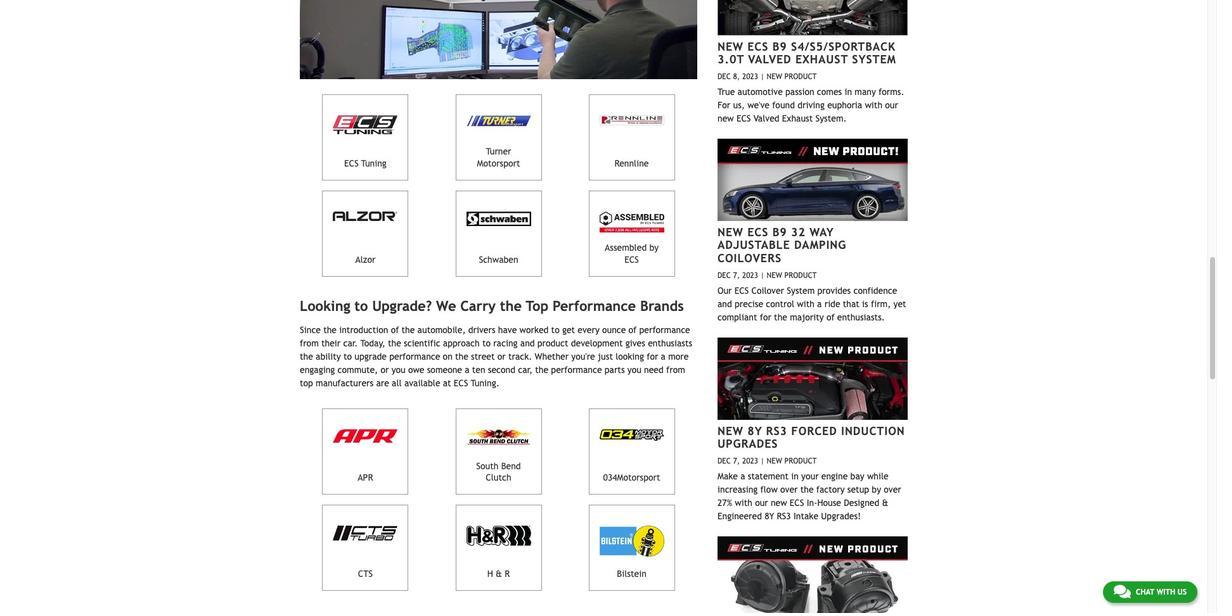 Task type: locate. For each thing, give the bounding box(es) containing it.
1 horizontal spatial or
[[498, 352, 506, 362]]

0 vertical spatial performance
[[640, 325, 690, 336]]

by inside assembled by ecs
[[650, 243, 659, 253]]

8y
[[748, 425, 762, 438], [765, 512, 775, 522]]

have
[[498, 325, 517, 336]]

with up majority
[[797, 299, 815, 309]]

3 product from the top
[[785, 457, 817, 466]]

the down your on the right of page
[[801, 485, 814, 495]]

ecs inside since the introduction of the automobile, drivers have worked to get every ounce of performance from their car. today, the scientific approach to racing and product development gives enthusiasts the ability to upgrade performance on the street or track.  whether you're just looking for a more engaging commute, or you owe someone a ten second car, the performance parts you need from top manufacturers are all available at ecs tuning.
[[454, 379, 468, 389]]

or up are
[[381, 365, 389, 376]]

0 horizontal spatial new
[[718, 114, 734, 124]]

automotive
[[738, 87, 783, 97]]

ecs inside new ecs b9 s4/s5/sportback 3.0t valved exhaust system
[[748, 40, 769, 53]]

0 vertical spatial by
[[650, 243, 659, 253]]

product inside dec 8, 2023 | new product true automotive passion comes in many forms. for us, we've found driving euphoria with our new ecs valved exhaust system.
[[785, 72, 817, 81]]

system up control
[[787, 286, 815, 296]]

new up "statement" at the bottom of page
[[767, 457, 782, 466]]

since the introduction of the automobile, drivers have worked to get every ounce of performance from their car. today, the scientific approach to racing and product development gives enthusiasts the ability to upgrade performance on the street or track.  whether you're just looking for a more engaging commute, or you owe someone a ten second car, the performance parts you need from top manufacturers are all available at ecs tuning.
[[300, 325, 693, 389]]

alzor link
[[322, 191, 409, 277]]

and
[[718, 299, 732, 309], [520, 339, 535, 349]]

our down flow
[[755, 499, 768, 509]]

from down more
[[666, 365, 685, 376]]

whether
[[535, 352, 569, 362]]

performance up owe
[[389, 352, 440, 362]]

for inside since the introduction of the automobile, drivers have worked to get every ounce of performance from their car. today, the scientific approach to racing and product development gives enthusiasts the ability to upgrade performance on the street or track.  whether you're just looking for a more engaging commute, or you owe someone a ten second car, the performance parts you need from top manufacturers are all available at ecs tuning.
[[647, 352, 658, 362]]

b9 for adjustable
[[773, 226, 787, 239]]

1 horizontal spatial 8y
[[765, 512, 775, 522]]

1 horizontal spatial system
[[853, 52, 897, 66]]

7, down coilovers
[[733, 271, 740, 280]]

1 vertical spatial for
[[647, 352, 658, 362]]

new
[[718, 114, 734, 124], [771, 499, 787, 509]]

2 horizontal spatial of
[[827, 312, 835, 323]]

new up automotive
[[767, 72, 782, 81]]

you up all
[[392, 365, 406, 376]]

a left ride
[[817, 299, 822, 309]]

1 vertical spatial 2023
[[743, 271, 758, 280]]

2023 inside the dec 7, 2023 | new product our ecs coilover system provides confidence and precise control with a ride that is firm, yet compliant for the majority of enthusiasts.
[[743, 271, 758, 280]]

adjustable
[[718, 239, 790, 252]]

1 vertical spatial new
[[771, 499, 787, 509]]

2 dec from the top
[[718, 271, 731, 280]]

dec 7, 2023 | new product make a statement in your engine bay while increasing flow over the factory setup by over 27% with our new ecs in-house designed & engineered 8y rs3 intake upgrades!
[[718, 457, 902, 522]]

0 horizontal spatial &
[[496, 570, 502, 580]]

new inside new 8y rs3 forced induction upgrades
[[718, 425, 744, 438]]

a inside dec 7, 2023 | new product make a statement in your engine bay while increasing flow over the factory setup by over 27% with our new ecs in-house designed & engineered 8y rs3 intake upgrades!
[[741, 472, 745, 482]]

8y down flow
[[765, 512, 775, 522]]

0 horizontal spatial for
[[647, 352, 658, 362]]

ecs left the in-
[[790, 499, 804, 509]]

new inside dec 8, 2023 | new product true automotive passion comes in many forms. for us, we've found driving euphoria with our new ecs valved exhaust system.
[[718, 114, 734, 124]]

tuning.
[[471, 379, 500, 389]]

0 horizontal spatial system
[[787, 286, 815, 296]]

turner motorsport
[[477, 146, 520, 169]]

product up passion
[[785, 72, 817, 81]]

assembled by ecs link
[[589, 191, 675, 277]]

new down for
[[718, 114, 734, 124]]

car,
[[518, 365, 533, 376]]

1 vertical spatial in
[[792, 472, 799, 482]]

2023 down coilovers
[[743, 271, 758, 280]]

of inside the dec 7, 2023 | new product our ecs coilover system provides confidence and precise control with a ride that is firm, yet compliant for the majority of enthusiasts.
[[827, 312, 835, 323]]

0 vertical spatial rs3
[[766, 425, 788, 438]]

our
[[718, 286, 732, 296]]

2 vertical spatial |
[[761, 457, 765, 466]]

1 product from the top
[[785, 72, 817, 81]]

apr link
[[322, 409, 409, 495]]

2 vertical spatial dec
[[718, 457, 731, 466]]

| up automotive
[[761, 72, 765, 81]]

dec up our
[[718, 271, 731, 280]]

turner
[[486, 146, 511, 157]]

0 vertical spatial and
[[718, 299, 732, 309]]

| inside dec 7, 2023 | new product make a statement in your engine bay while increasing flow over the factory setup by over 27% with our new ecs in-house designed & engineered 8y rs3 intake upgrades!
[[761, 457, 765, 466]]

new inside dec 7, 2023 | new product make a statement in your engine bay while increasing flow over the factory setup by over 27% with our new ecs in-house designed & engineered 8y rs3 intake upgrades!
[[771, 499, 787, 509]]

ride
[[825, 299, 841, 309]]

our down "forms."
[[885, 100, 898, 110]]

0 vertical spatial in
[[845, 87, 852, 97]]

| inside dec 8, 2023 | new product true automotive passion comes in many forms. for us, we've found driving euphoria with our new ecs valved exhaust system.
[[761, 72, 765, 81]]

2 | from the top
[[761, 271, 765, 280]]

rs3 left forced
[[766, 425, 788, 438]]

rs3
[[766, 425, 788, 438], [777, 512, 791, 522]]

compliant
[[718, 312, 758, 323]]

in up euphoria in the right of the page
[[845, 87, 852, 97]]

0 vertical spatial for
[[760, 312, 772, 323]]

| for adjustable
[[761, 271, 765, 280]]

0 horizontal spatial by
[[650, 243, 659, 253]]

dec 7, 2023 | new product our ecs coilover system provides confidence and precise control with a ride that is firm, yet compliant for the majority of enthusiasts.
[[718, 271, 907, 323]]

new up coilovers
[[718, 226, 744, 239]]

7, for new 8y rs3 forced induction upgrades
[[733, 457, 740, 466]]

track.
[[509, 352, 532, 362]]

1 vertical spatial or
[[381, 365, 389, 376]]

upgrades
[[718, 438, 778, 451]]

today,
[[361, 339, 385, 349]]

the up scientific at the bottom of the page
[[402, 325, 415, 336]]

performance down you're
[[551, 365, 602, 376]]

product for exhaust
[[785, 72, 817, 81]]

provides
[[818, 286, 851, 296]]

comments image
[[1114, 585, 1131, 600]]

product up control
[[785, 271, 817, 280]]

0 vertical spatial new
[[718, 114, 734, 124]]

0 horizontal spatial or
[[381, 365, 389, 376]]

dec up 'make'
[[718, 457, 731, 466]]

bilstein
[[617, 570, 647, 580]]

dec inside dec 7, 2023 | new product make a statement in your engine bay while increasing flow over the factory setup by over 27% with our new ecs in-house designed & engineered 8y rs3 intake upgrades!
[[718, 457, 731, 466]]

our inside dec 8, 2023 | new product true automotive passion comes in many forms. for us, we've found driving euphoria with our new ecs valved exhaust system.
[[885, 100, 898, 110]]

and inside the dec 7, 2023 | new product our ecs coilover system provides confidence and precise control with a ride that is firm, yet compliant for the majority of enthusiasts.
[[718, 299, 732, 309]]

1 vertical spatial rs3
[[777, 512, 791, 522]]

while
[[867, 472, 889, 482]]

1 vertical spatial b9
[[773, 226, 787, 239]]

valved up automotive
[[748, 52, 792, 66]]

1 vertical spatial dec
[[718, 271, 731, 280]]

performance up enthusiasts
[[640, 325, 690, 336]]

racing
[[493, 339, 518, 349]]

ecs right "at"
[[454, 379, 468, 389]]

2023 for valved
[[743, 72, 758, 81]]

and down worked
[[520, 339, 535, 349]]

ecs right new
[[748, 40, 769, 53]]

exhaust inside dec 8, 2023 | new product true automotive passion comes in many forms. for us, we've found driving euphoria with our new ecs valved exhaust system.
[[782, 114, 813, 124]]

for down control
[[760, 312, 772, 323]]

1 dec from the top
[[718, 72, 731, 81]]

2 vertical spatial product
[[785, 457, 817, 466]]

ecs
[[748, 40, 769, 53], [737, 114, 751, 124], [344, 158, 359, 169], [748, 226, 769, 239], [625, 255, 639, 265], [735, 286, 749, 296], [454, 379, 468, 389], [790, 499, 804, 509]]

1 vertical spatial |
[[761, 271, 765, 280]]

2 product from the top
[[785, 271, 817, 280]]

1 vertical spatial valved
[[754, 114, 780, 124]]

street
[[471, 352, 495, 362]]

over down while
[[884, 485, 902, 495]]

7, inside the dec 7, 2023 | new product our ecs coilover system provides confidence and precise control with a ride that is firm, yet compliant for the majority of enthusiasts.
[[733, 271, 740, 280]]

b9 inside new ecs b9 32 way adjustable damping coilovers
[[773, 226, 787, 239]]

product inside the dec 7, 2023 | new product our ecs coilover system provides confidence and precise control with a ride that is firm, yet compliant for the majority of enthusiasts.
[[785, 271, 817, 280]]

forced
[[792, 425, 838, 438]]

0 horizontal spatial our
[[755, 499, 768, 509]]

new down flow
[[771, 499, 787, 509]]

the right car, at left bottom
[[535, 365, 549, 376]]

new ecs b9 s4/s5/sportback 3.0t valved exhaust system image
[[718, 0, 908, 35]]

ecs inside the dec 7, 2023 | new product our ecs coilover system provides confidence and precise control with a ride that is firm, yet compliant for the majority of enthusiasts.
[[735, 286, 749, 296]]

from down since
[[300, 339, 319, 349]]

your
[[802, 472, 819, 482]]

1 horizontal spatial by
[[872, 485, 881, 495]]

and down our
[[718, 299, 732, 309]]

exhaust up 'comes' on the top right
[[796, 52, 849, 66]]

b9 down new ecs b9 s4/s5/sportback 3.0t valved exhaust system 'image'
[[773, 40, 787, 53]]

0 vertical spatial |
[[761, 72, 765, 81]]

with up "engineered"
[[735, 499, 753, 509]]

7, up 'make'
[[733, 457, 740, 466]]

8,
[[733, 72, 740, 81]]

dec left "8," on the top right
[[718, 72, 731, 81]]

b9 left '32'
[[773, 226, 787, 239]]

1 horizontal spatial and
[[718, 299, 732, 309]]

0 vertical spatial valved
[[748, 52, 792, 66]]

ability
[[316, 352, 341, 362]]

tuning
[[361, 158, 387, 169]]

| up "statement" at the bottom of page
[[761, 457, 765, 466]]

2 horizontal spatial performance
[[640, 325, 690, 336]]

3 2023 from the top
[[743, 457, 758, 466]]

2 7, from the top
[[733, 457, 740, 466]]

1 vertical spatial 7,
[[733, 457, 740, 466]]

intake
[[794, 512, 819, 522]]

for up need at right bottom
[[647, 352, 658, 362]]

0 vertical spatial product
[[785, 72, 817, 81]]

ecs inside assembled by ecs
[[625, 255, 639, 265]]

1 vertical spatial our
[[755, 499, 768, 509]]

cts link
[[322, 506, 409, 592]]

exhaust inside new ecs b9 s4/s5/sportback 3.0t valved exhaust system
[[796, 52, 849, 66]]

upgrade
[[355, 352, 387, 362]]

of up the gives
[[629, 325, 637, 336]]

dec for new 8y rs3 forced induction upgrades
[[718, 457, 731, 466]]

new up 'make'
[[718, 425, 744, 438]]

over
[[781, 485, 798, 495], [884, 485, 902, 495]]

with inside the dec 7, 2023 | new product our ecs coilover system provides confidence and precise control with a ride that is firm, yet compliant for the majority of enthusiasts.
[[797, 299, 815, 309]]

1 b9 from the top
[[773, 40, 787, 53]]

0 vertical spatial system
[[853, 52, 897, 66]]

1 vertical spatial product
[[785, 271, 817, 280]]

ecs down us,
[[737, 114, 751, 124]]

1 horizontal spatial &
[[882, 499, 889, 509]]

1 horizontal spatial over
[[884, 485, 902, 495]]

owe
[[408, 365, 425, 376]]

0 vertical spatial exhaust
[[796, 52, 849, 66]]

ecs down assembled
[[625, 255, 639, 265]]

ecs inside 'ecs tuning' link
[[344, 158, 359, 169]]

0 horizontal spatial and
[[520, 339, 535, 349]]

0 vertical spatial 7,
[[733, 271, 740, 280]]

you down looking
[[628, 365, 642, 376]]

engineered
[[718, 512, 762, 522]]

rs3 inside dec 7, 2023 | new product make a statement in your engine bay while increasing flow over the factory setup by over 27% with our new ecs in-house designed & engineered 8y rs3 intake upgrades!
[[777, 512, 791, 522]]

setup
[[848, 485, 869, 495]]

more
[[668, 352, 689, 362]]

new up coilover
[[767, 271, 782, 280]]

1 7, from the top
[[733, 271, 740, 280]]

0 horizontal spatial performance
[[389, 352, 440, 362]]

exhaust down driving
[[782, 114, 813, 124]]

new
[[767, 72, 782, 81], [718, 226, 744, 239], [767, 271, 782, 280], [718, 425, 744, 438], [767, 457, 782, 466]]

| inside the dec 7, 2023 | new product our ecs coilover system provides confidence and precise control with a ride that is firm, yet compliant for the majority of enthusiasts.
[[761, 271, 765, 280]]

new ecs solid rubber & poly engine mounts - audi b8/c7 image
[[718, 537, 908, 614]]

new ecs b9 s4/s5/sportback 3.0t valved exhaust system link
[[718, 40, 897, 66]]

1 horizontal spatial in
[[845, 87, 852, 97]]

new inside the dec 7, 2023 | new product our ecs coilover system provides confidence and precise control with a ride that is firm, yet compliant for the majority of enthusiasts.
[[767, 271, 782, 280]]

south
[[476, 461, 499, 471]]

performance
[[553, 298, 636, 314]]

ecs left 'tuning'
[[344, 158, 359, 169]]

control
[[766, 299, 795, 309]]

you
[[392, 365, 406, 376], [628, 365, 642, 376]]

0 vertical spatial 2023
[[743, 72, 758, 81]]

coilover
[[752, 286, 784, 296]]

rennline link
[[589, 94, 675, 180]]

system inside new ecs b9 s4/s5/sportback 3.0t valved exhaust system
[[853, 52, 897, 66]]

1 horizontal spatial performance
[[551, 365, 602, 376]]

2023 right "8," on the top right
[[743, 72, 758, 81]]

7, inside dec 7, 2023 | new product make a statement in your engine bay while increasing flow over the factory setup by over 27% with our new ecs in-house designed & engineered 8y rs3 intake upgrades!
[[733, 457, 740, 466]]

| up coilover
[[761, 271, 765, 280]]

0 horizontal spatial over
[[781, 485, 798, 495]]

dec for new ecs b9 s4/s5/sportback 3.0t valved exhaust system
[[718, 72, 731, 81]]

dec inside dec 8, 2023 | new product true automotive passion comes in many forms. for us, we've found driving euphoria with our new ecs valved exhaust system.
[[718, 72, 731, 81]]

1 vertical spatial &
[[496, 570, 502, 580]]

0 horizontal spatial you
[[392, 365, 406, 376]]

new inside dec 8, 2023 | new product true automotive passion comes in many forms. for us, we've found driving euphoria with our new ecs valved exhaust system.
[[767, 72, 782, 81]]

by right assembled
[[650, 243, 659, 253]]

0 vertical spatial from
[[300, 339, 319, 349]]

0 horizontal spatial 8y
[[748, 425, 762, 438]]

with inside dec 8, 2023 | new product true automotive passion comes in many forms. for us, we've found driving euphoria with our new ecs valved exhaust system.
[[865, 100, 883, 110]]

0 vertical spatial dec
[[718, 72, 731, 81]]

our inside dec 7, 2023 | new product make a statement in your engine bay while increasing flow over the factory setup by over 27% with our new ecs in-house designed & engineered 8y rs3 intake upgrades!
[[755, 499, 768, 509]]

ecs tuning engineer comparing a part to a digital prototype image
[[300, 0, 698, 79]]

|
[[761, 72, 765, 81], [761, 271, 765, 280], [761, 457, 765, 466]]

for inside the dec 7, 2023 | new product our ecs coilover system provides confidence and precise control with a ride that is firm, yet compliant for the majority of enthusiasts.
[[760, 312, 772, 323]]

1 vertical spatial performance
[[389, 352, 440, 362]]

looking
[[300, 298, 350, 314]]

product up your on the right of page
[[785, 457, 817, 466]]

clutch
[[486, 473, 512, 483]]

or up second
[[498, 352, 506, 362]]

new for adjustable
[[767, 271, 782, 280]]

dec 8, 2023 | new product true automotive passion comes in many forms. for us, we've found driving euphoria with our new ecs valved exhaust system.
[[718, 72, 905, 124]]

product for damping
[[785, 271, 817, 280]]

by
[[650, 243, 659, 253], [872, 485, 881, 495]]

system up "many"
[[853, 52, 897, 66]]

dec inside the dec 7, 2023 | new product our ecs coilover system provides confidence and precise control with a ride that is firm, yet compliant for the majority of enthusiasts.
[[718, 271, 731, 280]]

0 vertical spatial or
[[498, 352, 506, 362]]

1 vertical spatial and
[[520, 339, 535, 349]]

1 vertical spatial 8y
[[765, 512, 775, 522]]

2 b9 from the top
[[773, 226, 787, 239]]

assembled by ecs
[[605, 243, 659, 265]]

1 vertical spatial system
[[787, 286, 815, 296]]

1 horizontal spatial new
[[771, 499, 787, 509]]

a down enthusiasts
[[661, 352, 666, 362]]

1 horizontal spatial our
[[885, 100, 898, 110]]

available
[[405, 379, 440, 389]]

2023 inside dec 7, 2023 | new product make a statement in your engine bay while increasing flow over the factory setup by over 27% with our new ecs in-house designed & engineered 8y rs3 intake upgrades!
[[743, 457, 758, 466]]

2 2023 from the top
[[743, 271, 758, 280]]

1 vertical spatial by
[[872, 485, 881, 495]]

new inside dec 7, 2023 | new product make a statement in your engine bay while increasing flow over the factory setup by over 27% with our new ecs in-house designed & engineered 8y rs3 intake upgrades!
[[767, 457, 782, 466]]

&
[[882, 499, 889, 509], [496, 570, 502, 580]]

ecs up precise
[[735, 286, 749, 296]]

8y up "statement" at the bottom of page
[[748, 425, 762, 438]]

rennline
[[615, 158, 649, 169]]

0 vertical spatial b9
[[773, 40, 787, 53]]

7, for new ecs b9 32 way adjustable damping coilovers
[[733, 271, 740, 280]]

a up increasing
[[741, 472, 745, 482]]

make
[[718, 472, 738, 482]]

ecs inside new ecs b9 32 way adjustable damping coilovers
[[748, 226, 769, 239]]

1 you from the left
[[392, 365, 406, 376]]

in left your on the right of page
[[792, 472, 799, 482]]

induction
[[842, 425, 905, 438]]

precise
[[735, 299, 764, 309]]

bend
[[501, 461, 521, 471]]

0 vertical spatial &
[[882, 499, 889, 509]]

house
[[818, 499, 842, 509]]

& right designed
[[882, 499, 889, 509]]

h & r link
[[456, 506, 542, 592]]

3 dec from the top
[[718, 457, 731, 466]]

valved down we've
[[754, 114, 780, 124]]

by down while
[[872, 485, 881, 495]]

ecs inside dec 7, 2023 | new product make a statement in your engine bay while increasing flow over the factory setup by over 27% with our new ecs in-house designed & engineered 8y rs3 intake upgrades!
[[790, 499, 804, 509]]

the down control
[[774, 312, 788, 323]]

exhaust
[[796, 52, 849, 66], [782, 114, 813, 124]]

1 | from the top
[[761, 72, 765, 81]]

3 | from the top
[[761, 457, 765, 466]]

coilovers
[[718, 251, 782, 265]]

since
[[300, 325, 321, 336]]

1 vertical spatial exhaust
[[782, 114, 813, 124]]

with down "many"
[[865, 100, 883, 110]]

parts
[[605, 365, 625, 376]]

the down approach
[[455, 352, 469, 362]]

2 vertical spatial 2023
[[743, 457, 758, 466]]

a left the ten
[[465, 365, 470, 376]]

you're
[[572, 352, 595, 362]]

over right flow
[[781, 485, 798, 495]]

valved inside new ecs b9 s4/s5/sportback 3.0t valved exhaust system
[[748, 52, 792, 66]]

2023 inside dec 8, 2023 | new product true automotive passion comes in many forms. for us, we've found driving euphoria with our new ecs valved exhaust system.
[[743, 72, 758, 81]]

0 vertical spatial 8y
[[748, 425, 762, 438]]

b9 inside new ecs b9 s4/s5/sportback 3.0t valved exhaust system
[[773, 40, 787, 53]]

damping
[[794, 239, 847, 252]]

to
[[355, 298, 368, 314], [551, 325, 560, 336], [482, 339, 491, 349], [344, 352, 352, 362]]

& left r
[[496, 570, 502, 580]]

1 horizontal spatial from
[[666, 365, 685, 376]]

enthusiasts
[[648, 339, 693, 349]]

south bend clutch
[[476, 461, 521, 483]]

in inside dec 7, 2023 | new product make a statement in your engine bay while increasing flow over the factory setup by over 27% with our new ecs in-house designed & engineered 8y rs3 intake upgrades!
[[792, 472, 799, 482]]

ecs up coilovers
[[748, 226, 769, 239]]

ecs inside dec 8, 2023 | new product true automotive passion comes in many forms. for us, we've found driving euphoria with our new ecs valved exhaust system.
[[737, 114, 751, 124]]

1 horizontal spatial for
[[760, 312, 772, 323]]

1 vertical spatial from
[[666, 365, 685, 376]]

2023 down upgrades
[[743, 457, 758, 466]]

0 vertical spatial our
[[885, 100, 898, 110]]

of down ride
[[827, 312, 835, 323]]

1 2023 from the top
[[743, 72, 758, 81]]

euphoria
[[828, 100, 863, 110]]

rs3 left intake
[[777, 512, 791, 522]]

0 horizontal spatial in
[[792, 472, 799, 482]]

2023
[[743, 72, 758, 81], [743, 271, 758, 280], [743, 457, 758, 466]]

of down upgrade?
[[391, 325, 399, 336]]

1 horizontal spatial you
[[628, 365, 642, 376]]



Task type: vqa. For each thing, say whether or not it's contained in the screenshot.
can
no



Task type: describe. For each thing, give the bounding box(es) containing it.
with inside dec 7, 2023 | new product make a statement in your engine bay while increasing flow over the factory setup by over 27% with our new ecs in-house designed & engineered 8y rs3 intake upgrades!
[[735, 499, 753, 509]]

engine
[[822, 472, 848, 482]]

new ecs b9 s4/s5/sportback 3.0t valved exhaust system
[[718, 40, 897, 66]]

statement
[[748, 472, 789, 482]]

the up have
[[500, 298, 522, 314]]

dec for new ecs b9 32 way adjustable damping coilovers
[[718, 271, 731, 280]]

forms.
[[879, 87, 905, 97]]

south bend clutch link
[[456, 409, 542, 495]]

us,
[[733, 100, 745, 110]]

new 8y rs3 forced induction upgrades image
[[718, 338, 908, 420]]

in inside dec 8, 2023 | new product true automotive passion comes in many forms. for us, we've found driving euphoria with our new ecs valved exhaust system.
[[845, 87, 852, 97]]

| for upgrades
[[761, 457, 765, 466]]

we've
[[748, 100, 770, 110]]

commute,
[[338, 365, 378, 376]]

2 vertical spatial performance
[[551, 365, 602, 376]]

upgrade?
[[372, 298, 432, 314]]

| for valved
[[761, 72, 765, 81]]

3.0t
[[718, 52, 745, 66]]

product inside dec 7, 2023 | new product make a statement in your engine bay while increasing flow over the factory setup by over 27% with our new ecs in-house designed & engineered 8y rs3 intake upgrades!
[[785, 457, 817, 466]]

manufacturers
[[316, 379, 374, 389]]

way
[[810, 226, 834, 239]]

looking
[[616, 352, 644, 362]]

yet
[[894, 299, 907, 309]]

by inside dec 7, 2023 | new product make a statement in your engine bay while increasing flow over the factory setup by over 27% with our new ecs in-house designed & engineered 8y rs3 intake upgrades!
[[872, 485, 881, 495]]

enthusiasts.
[[838, 312, 885, 323]]

introduction
[[339, 325, 388, 336]]

all
[[392, 379, 402, 389]]

8y inside new 8y rs3 forced induction upgrades
[[748, 425, 762, 438]]

new for upgrades
[[767, 457, 782, 466]]

new ecs b9 32 way adjustable damping coilovers
[[718, 226, 847, 265]]

turner motorsport link
[[456, 94, 542, 180]]

034motorsport
[[603, 473, 660, 483]]

new ecs b9 32 way adjustable damping coilovers image
[[718, 139, 908, 221]]

true
[[718, 87, 735, 97]]

ecs tuning link
[[322, 94, 409, 180]]

new 8y rs3 forced induction upgrades link
[[718, 425, 905, 451]]

approach
[[443, 339, 480, 349]]

majority
[[790, 312, 824, 323]]

bilstein link
[[589, 506, 675, 592]]

gives
[[626, 339, 646, 349]]

the right today,
[[388, 339, 401, 349]]

2023 for adjustable
[[743, 271, 758, 280]]

increasing
[[718, 485, 758, 495]]

apr
[[358, 473, 373, 483]]

ten
[[472, 365, 485, 376]]

system.
[[816, 114, 847, 124]]

chat
[[1136, 588, 1155, 597]]

scientific
[[404, 339, 440, 349]]

in-
[[807, 499, 818, 509]]

factory
[[817, 485, 845, 495]]

development
[[571, 339, 623, 349]]

the inside the dec 7, 2023 | new product our ecs coilover system provides confidence and precise control with a ride that is firm, yet compliant for the majority of enthusiasts.
[[774, 312, 788, 323]]

h
[[487, 570, 493, 580]]

top
[[300, 379, 313, 389]]

8y inside dec 7, 2023 | new product make a statement in your engine bay while increasing flow over the factory setup by over 27% with our new ecs in-house designed & engineered 8y rs3 intake upgrades!
[[765, 512, 775, 522]]

2 you from the left
[[628, 365, 642, 376]]

0 horizontal spatial of
[[391, 325, 399, 336]]

system inside the dec 7, 2023 | new product our ecs coilover system provides confidence and precise control with a ride that is firm, yet compliant for the majority of enthusiasts.
[[787, 286, 815, 296]]

are
[[376, 379, 389, 389]]

ounce
[[602, 325, 626, 336]]

us
[[1178, 588, 1187, 597]]

the inside dec 7, 2023 | new product make a statement in your engine bay while increasing flow over the factory setup by over 27% with our new ecs in-house designed & engineered 8y rs3 intake upgrades!
[[801, 485, 814, 495]]

and inside since the introduction of the automobile, drivers have worked to get every ounce of performance from their car. today, the scientific approach to racing and product development gives enthusiasts the ability to upgrade performance on the street or track.  whether you're just looking for a more engaging commute, or you owe someone a ten second car, the performance parts you need from top manufacturers are all available at ecs tuning.
[[520, 339, 535, 349]]

32
[[791, 226, 806, 239]]

flow
[[761, 485, 778, 495]]

many
[[855, 87, 876, 97]]

schwaben link
[[456, 191, 542, 277]]

r
[[505, 570, 510, 580]]

1 over from the left
[[781, 485, 798, 495]]

& inside dec 7, 2023 | new product make a statement in your engine bay while increasing flow over the factory setup by over 27% with our new ecs in-house designed & engineered 8y rs3 intake upgrades!
[[882, 499, 889, 509]]

the up their
[[324, 325, 337, 336]]

a inside the dec 7, 2023 | new product our ecs coilover system provides confidence and precise control with a ride that is firm, yet compliant for the majority of enthusiasts.
[[817, 299, 822, 309]]

b9 for valved
[[773, 40, 787, 53]]

just
[[598, 352, 613, 362]]

at
[[443, 379, 451, 389]]

with left us
[[1157, 588, 1176, 597]]

firm,
[[871, 299, 891, 309]]

new
[[718, 40, 744, 53]]

1 horizontal spatial of
[[629, 325, 637, 336]]

the up engaging
[[300, 352, 313, 362]]

motorsport
[[477, 158, 520, 169]]

2023 for upgrades
[[743, 457, 758, 466]]

found
[[772, 100, 795, 110]]

to up "street"
[[482, 339, 491, 349]]

034motorsport link
[[589, 409, 675, 495]]

designed
[[844, 499, 880, 509]]

worked
[[520, 325, 549, 336]]

2 over from the left
[[884, 485, 902, 495]]

new inside new ecs b9 32 way adjustable damping coilovers
[[718, 226, 744, 239]]

engaging
[[300, 365, 335, 376]]

automobile,
[[418, 325, 466, 336]]

their
[[321, 339, 341, 349]]

to left get
[[551, 325, 560, 336]]

assembled
[[605, 243, 647, 253]]

bay
[[851, 472, 865, 482]]

someone
[[427, 365, 462, 376]]

need
[[644, 365, 664, 376]]

new for valved
[[767, 72, 782, 81]]

to down car.
[[344, 352, 352, 362]]

valved inside dec 8, 2023 | new product true automotive passion comes in many forms. for us, we've found driving euphoria with our new ecs valved exhaust system.
[[754, 114, 780, 124]]

to up introduction
[[355, 298, 368, 314]]

27%
[[718, 499, 732, 509]]

looking to upgrade? we carry the top performance brands
[[300, 298, 684, 314]]

h & r
[[487, 570, 510, 580]]

chat with us link
[[1103, 582, 1198, 604]]

rs3 inside new 8y rs3 forced induction upgrades
[[766, 425, 788, 438]]

0 horizontal spatial from
[[300, 339, 319, 349]]

schwaben
[[479, 255, 518, 265]]



